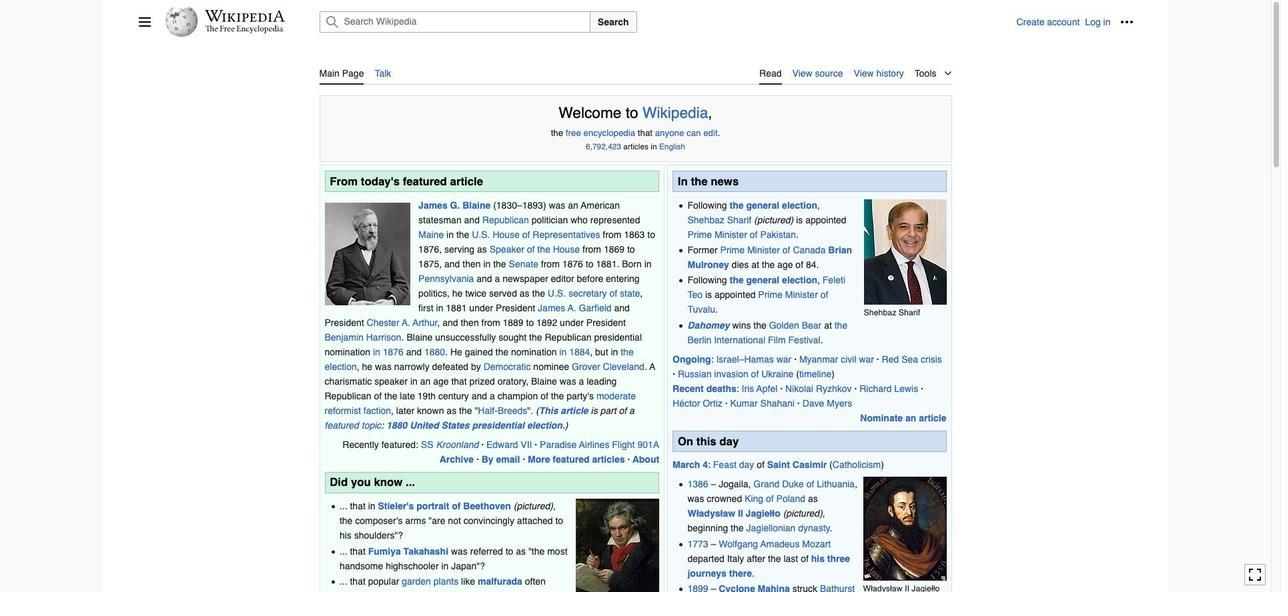 Task type: describe. For each thing, give the bounding box(es) containing it.
personal tools navigation
[[1017, 11, 1138, 33]]

menu image
[[138, 15, 151, 29]]

wikipedia image
[[205, 10, 285, 22]]

władysław ii jagiełło image
[[864, 478, 947, 582]]

stieler's portrait of beethoven image
[[576, 499, 660, 593]]

shehbaz sharif in 2022 image
[[864, 200, 947, 305]]

fullscreen image
[[1249, 569, 1262, 582]]



Task type: locate. For each thing, give the bounding box(es) containing it.
the free encyclopedia image
[[206, 25, 284, 34]]

main content
[[138, 60, 1134, 593]]

Search Wikipedia search field
[[319, 11, 591, 33]]

log in and more options image
[[1121, 15, 1134, 29]]

None search field
[[303, 11, 1017, 33]]

james g. blaine image
[[325, 203, 410, 305]]



Task type: vqa. For each thing, say whether or not it's contained in the screenshot.
main content
yes



